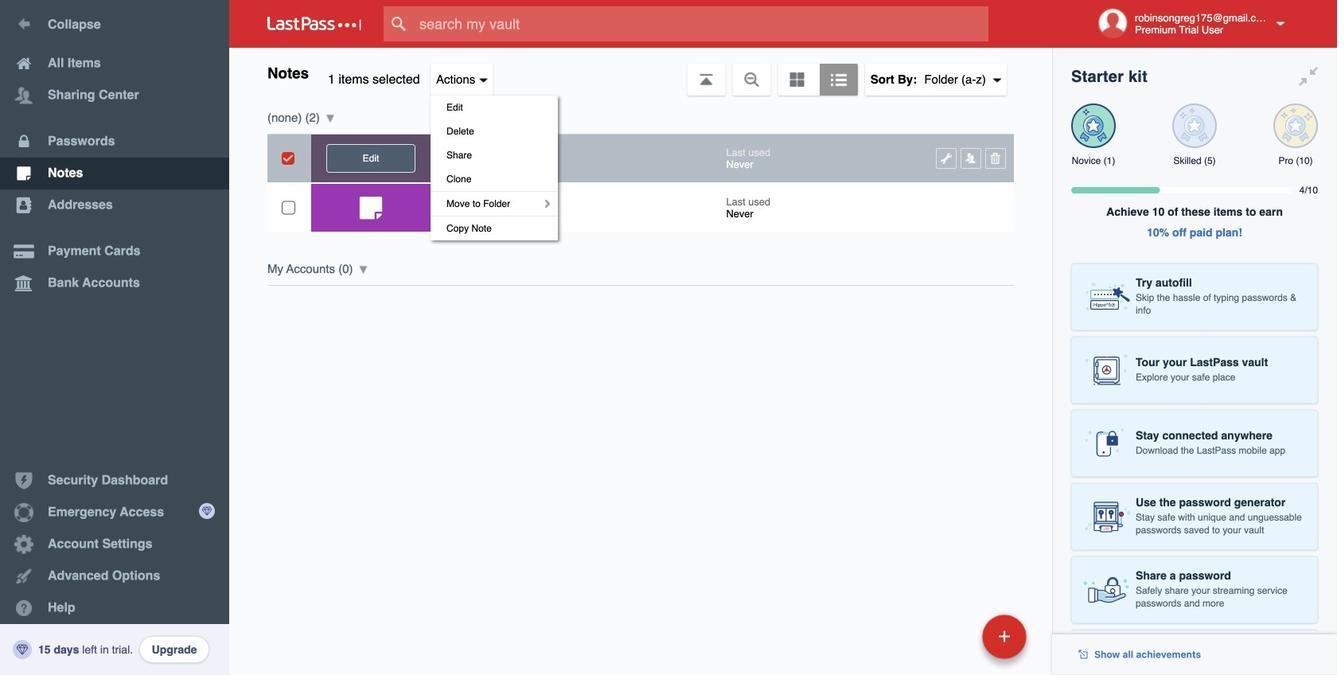 Task type: vqa. For each thing, say whether or not it's contained in the screenshot.
Vault options Navigation
yes



Task type: locate. For each thing, give the bounding box(es) containing it.
new item navigation
[[873, 610, 1037, 675]]

lastpass image
[[268, 17, 361, 31]]

search my vault text field
[[384, 6, 1020, 41]]

Search search field
[[384, 6, 1020, 41]]



Task type: describe. For each thing, give the bounding box(es) containing it.
vault options navigation
[[229, 48, 1053, 240]]

main navigation navigation
[[0, 0, 229, 675]]

new item element
[[873, 614, 1033, 659]]



